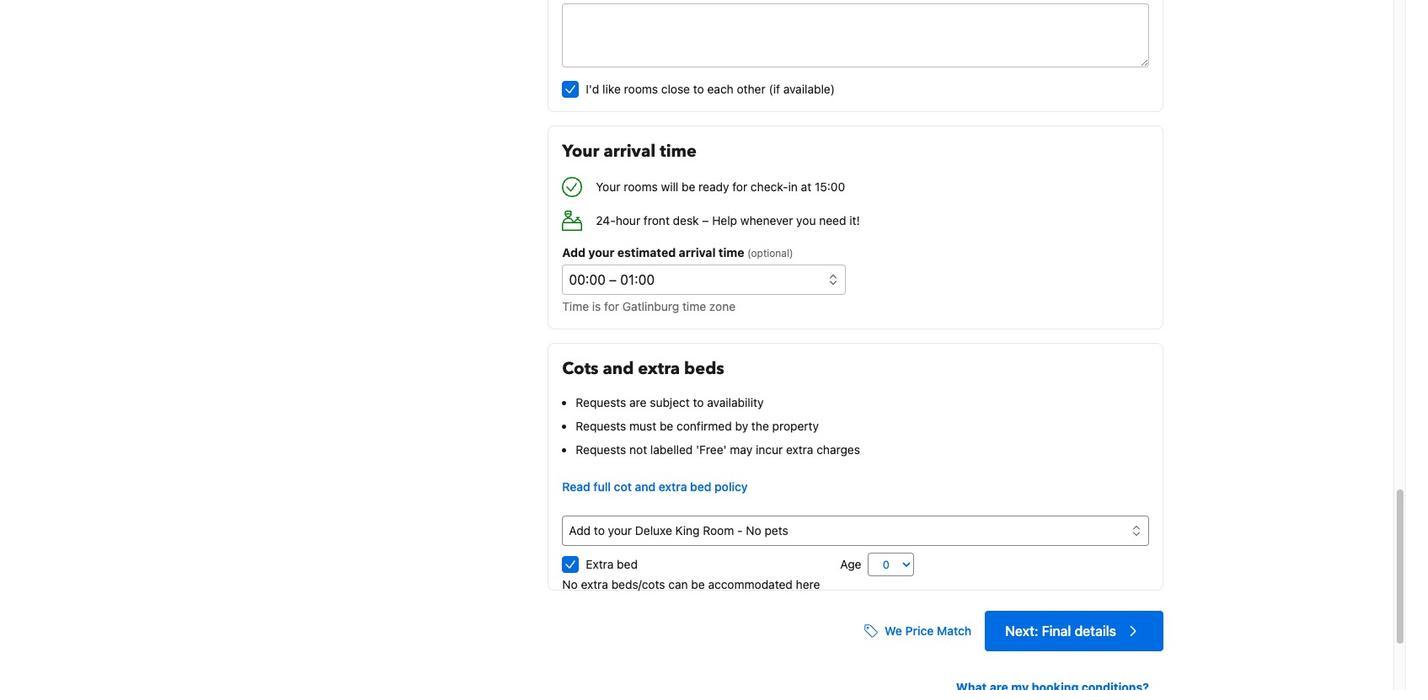 Task type: locate. For each thing, give the bounding box(es) containing it.
requests left are
[[576, 395, 626, 409]]

requests left must
[[576, 418, 626, 433]]

1 rooms from the top
[[624, 81, 658, 96]]

by
[[735, 418, 748, 433]]

beds
[[684, 357, 724, 380]]

requests for requests not labelled 'free' may incur extra charges
[[576, 442, 626, 456]]

0 vertical spatial time
[[660, 140, 697, 162]]

no
[[562, 577, 578, 591]]

we
[[885, 623, 902, 638]]

2 vertical spatial time
[[683, 299, 706, 313]]

requests must be confirmed by the property
[[576, 418, 819, 433]]

add
[[562, 245, 586, 259]]

(if
[[769, 81, 780, 96]]

1 vertical spatial time
[[719, 245, 745, 259]]

in
[[788, 179, 798, 193]]

0 vertical spatial to
[[693, 81, 704, 96]]

extra inside "read full cot and extra bed policy" button
[[659, 479, 687, 493]]

1 vertical spatial rooms
[[624, 179, 658, 193]]

rooms left will
[[624, 179, 658, 193]]

1 vertical spatial requests
[[576, 418, 626, 433]]

bed left the policy
[[690, 479, 712, 493]]

time
[[562, 299, 589, 313]]

your down i'd
[[562, 140, 600, 162]]

not
[[630, 442, 647, 456]]

your rooms will be ready for check-in at 15:00
[[596, 179, 845, 193]]

requests for requests are subject to availability
[[576, 395, 626, 409]]

requests up full
[[576, 442, 626, 456]]

hour
[[616, 213, 641, 227]]

1 vertical spatial arrival
[[679, 245, 716, 259]]

0 horizontal spatial bed
[[617, 557, 638, 571]]

0 vertical spatial rooms
[[624, 81, 658, 96]]

1 vertical spatial for
[[604, 299, 619, 313]]

1 vertical spatial and
[[635, 479, 656, 493]]

1 vertical spatial to
[[693, 395, 704, 409]]

time left zone
[[683, 299, 706, 313]]

2 to from the top
[[693, 395, 704, 409]]

help
[[712, 213, 737, 227]]

your arrival time
[[562, 140, 697, 162]]

arrival down like
[[604, 140, 656, 162]]

extra down the labelled
[[659, 479, 687, 493]]

0 vertical spatial your
[[562, 140, 600, 162]]

can
[[668, 577, 688, 591]]

next: final details button
[[985, 611, 1164, 651]]

details
[[1075, 623, 1116, 638]]

1 horizontal spatial arrival
[[679, 245, 716, 259]]

'free'
[[696, 442, 727, 456]]

rooms
[[624, 81, 658, 96], [624, 179, 658, 193]]

24-
[[596, 213, 616, 227]]

your for your arrival time
[[562, 140, 600, 162]]

be
[[682, 179, 695, 193], [660, 418, 673, 433], [691, 577, 705, 591]]

be right will
[[682, 179, 695, 193]]

availability
[[707, 395, 764, 409]]

you
[[796, 213, 816, 227]]

and
[[603, 357, 634, 380], [635, 479, 656, 493]]

bed
[[690, 479, 712, 493], [617, 557, 638, 571]]

i'd like rooms close to each other (if available)
[[586, 81, 835, 96]]

for right ready
[[732, 179, 748, 193]]

is
[[592, 299, 601, 313]]

extra
[[638, 357, 680, 380], [786, 442, 813, 456], [659, 479, 687, 493], [581, 577, 608, 591]]

cot
[[614, 479, 632, 493]]

cots and extra beds
[[562, 357, 724, 380]]

arrival
[[604, 140, 656, 162], [679, 245, 716, 259]]

for right 'is'
[[604, 299, 619, 313]]

time down 24-hour front desk – help whenever you need it!
[[719, 245, 745, 259]]

and right cots
[[603, 357, 634, 380]]

0 horizontal spatial arrival
[[604, 140, 656, 162]]

time
[[660, 140, 697, 162], [719, 245, 745, 259], [683, 299, 706, 313]]

your for your rooms will be ready for check-in at 15:00
[[596, 179, 621, 193]]

1 horizontal spatial and
[[635, 479, 656, 493]]

requests
[[576, 395, 626, 409], [576, 418, 626, 433], [576, 442, 626, 456]]

the
[[752, 418, 769, 433]]

0 horizontal spatial for
[[604, 299, 619, 313]]

1 requests from the top
[[576, 395, 626, 409]]

here
[[796, 577, 820, 591]]

final
[[1042, 623, 1071, 638]]

to
[[693, 81, 704, 96], [693, 395, 704, 409]]

time for gatlinburg
[[683, 299, 706, 313]]

1 horizontal spatial bed
[[690, 479, 712, 493]]

1 vertical spatial be
[[660, 418, 673, 433]]

read full cot and extra bed policy button
[[556, 472, 755, 502]]

3 requests from the top
[[576, 442, 626, 456]]

incur
[[756, 442, 783, 456]]

0 vertical spatial bed
[[690, 479, 712, 493]]

1 to from the top
[[693, 81, 704, 96]]

policy
[[715, 479, 748, 493]]

0 vertical spatial be
[[682, 179, 695, 193]]

and right the cot
[[635, 479, 656, 493]]

your up 24-
[[596, 179, 621, 193]]

1 vertical spatial bed
[[617, 557, 638, 571]]

2 requests from the top
[[576, 418, 626, 433]]

1 horizontal spatial for
[[732, 179, 748, 193]]

next: final details
[[1005, 623, 1116, 638]]

1 vertical spatial your
[[596, 179, 621, 193]]

to left each
[[693, 81, 704, 96]]

0 vertical spatial requests
[[576, 395, 626, 409]]

check-
[[751, 179, 788, 193]]

0 vertical spatial and
[[603, 357, 634, 380]]

2 vertical spatial requests
[[576, 442, 626, 456]]

None text field
[[562, 3, 1149, 67]]

add your estimated arrival time (optional)
[[562, 245, 793, 259]]

bed up beds/cots
[[617, 557, 638, 571]]

we price match button
[[858, 616, 979, 646]]

–
[[702, 213, 709, 227]]

0 vertical spatial for
[[732, 179, 748, 193]]

to up requests must be confirmed by the property
[[693, 395, 704, 409]]

rooms right like
[[624, 81, 658, 96]]

charges
[[817, 442, 860, 456]]

and inside "read full cot and extra bed policy" button
[[635, 479, 656, 493]]

be right must
[[660, 418, 673, 433]]

arrival down –
[[679, 245, 716, 259]]

your
[[562, 140, 600, 162], [596, 179, 621, 193]]

at
[[801, 179, 812, 193]]

be right the can
[[691, 577, 705, 591]]

bed inside button
[[690, 479, 712, 493]]

time up will
[[660, 140, 697, 162]]

for
[[732, 179, 748, 193], [604, 299, 619, 313]]



Task type: describe. For each thing, give the bounding box(es) containing it.
no extra beds/cots can be accommodated here
[[562, 577, 820, 591]]

whenever
[[741, 213, 793, 227]]

extra down extra
[[581, 577, 608, 591]]

age
[[840, 557, 862, 571]]

(optional)
[[747, 247, 793, 259]]

24-hour front desk – help whenever you need it!
[[596, 213, 860, 227]]

time is for gatlinburg time zone
[[562, 299, 736, 313]]

15:00
[[815, 179, 845, 193]]

next:
[[1005, 623, 1039, 638]]

confirmed
[[677, 418, 732, 433]]

accommodated
[[708, 577, 793, 591]]

each
[[707, 81, 734, 96]]

read full cot and extra bed policy
[[562, 479, 748, 493]]

0 vertical spatial arrival
[[604, 140, 656, 162]]

other
[[737, 81, 766, 96]]

front
[[644, 213, 670, 227]]

extra up requests are subject to availability
[[638, 357, 680, 380]]

we price match
[[885, 623, 972, 638]]

your
[[588, 245, 615, 259]]

need
[[819, 213, 846, 227]]

requests for requests must be confirmed by the property
[[576, 418, 626, 433]]

extra bed
[[586, 557, 638, 571]]

2 vertical spatial be
[[691, 577, 705, 591]]

full
[[594, 479, 611, 493]]

like
[[603, 81, 621, 96]]

desk
[[673, 213, 699, 227]]

match
[[937, 623, 972, 638]]

cots
[[562, 357, 599, 380]]

it!
[[850, 213, 860, 227]]

time for arrival
[[719, 245, 745, 259]]

extra
[[586, 557, 614, 571]]

are
[[630, 395, 647, 409]]

price
[[905, 623, 934, 638]]

available)
[[783, 81, 835, 96]]

read
[[562, 479, 590, 493]]

gatlinburg
[[623, 299, 679, 313]]

requests not labelled 'free' may incur extra charges
[[576, 442, 860, 456]]

ready
[[699, 179, 729, 193]]

2 rooms from the top
[[624, 179, 658, 193]]

0 horizontal spatial and
[[603, 357, 634, 380]]

must
[[630, 418, 657, 433]]

may
[[730, 442, 753, 456]]

will
[[661, 179, 679, 193]]

requests are subject to availability
[[576, 395, 764, 409]]

estimated
[[618, 245, 676, 259]]

i'd
[[586, 81, 599, 96]]

extra down property
[[786, 442, 813, 456]]

subject
[[650, 395, 690, 409]]

labelled
[[650, 442, 693, 456]]

close
[[661, 81, 690, 96]]

beds/cots
[[612, 577, 665, 591]]

zone
[[709, 299, 736, 313]]

property
[[772, 418, 819, 433]]



Task type: vqa. For each thing, say whether or not it's contained in the screenshot.
the rightmost arrival
yes



